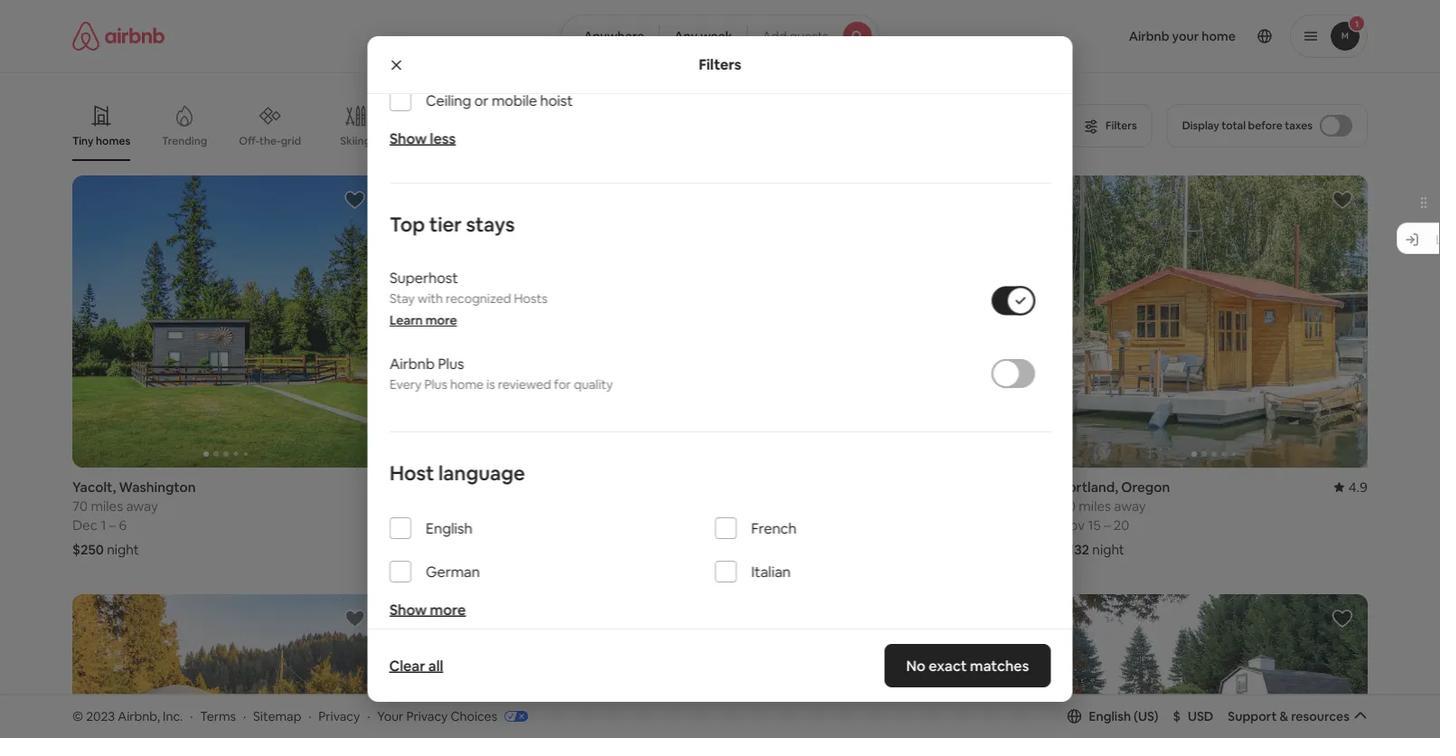 Task type: locate. For each thing, give the bounding box(es) containing it.
show left map on the bottom of the page
[[679, 628, 711, 645]]

nov
[[402, 516, 426, 534], [731, 516, 756, 534], [1061, 516, 1085, 534]]

1 oregon from the left
[[441, 478, 490, 496]]

privacy inside your privacy choices link
[[406, 708, 448, 724]]

host language
[[389, 460, 525, 486]]

your
[[377, 708, 404, 724]]

– inside the nov 11 – 16 $117
[[773, 516, 780, 534]]

miles inside portland, oregon 50 miles away nov 15 – 20 $132 night
[[1079, 497, 1112, 515]]

miles up the 15
[[1079, 497, 1112, 515]]

1 vertical spatial show
[[389, 600, 427, 619]]

– inside portland, oregon 50 miles away nov 15 – 20 $132 night
[[1104, 516, 1111, 534]]

clear all
[[389, 656, 443, 675]]

stays
[[466, 211, 515, 237]]

– right '11'
[[773, 516, 780, 534]]

– left 7
[[440, 516, 447, 534]]

more down with
[[425, 312, 457, 328]]

english
[[426, 519, 472, 537], [1089, 708, 1132, 724]]

0 horizontal spatial night
[[107, 541, 139, 558]]

3 · from the left
[[309, 708, 312, 724]]

show for show map
[[679, 628, 711, 645]]

· left privacy "link"
[[309, 708, 312, 724]]

– inside yacolt, washington 70 miles away dec 1 – 6 $250 night
[[109, 516, 116, 534]]

oregon up 20
[[1122, 478, 1171, 496]]

off-the-grid
[[239, 134, 301, 148]]

2 horizontal spatial night
[[1093, 541, 1125, 558]]

tier
[[429, 211, 462, 237]]

show map button
[[660, 615, 780, 658]]

·
[[190, 708, 193, 724], [243, 708, 246, 724], [309, 708, 312, 724], [367, 708, 370, 724]]

1 – from the left
[[109, 516, 116, 534]]

1 night from the left
[[107, 541, 139, 558]]

2 oregon from the left
[[1122, 478, 1171, 496]]

night
[[107, 541, 139, 558], [435, 541, 467, 558], [1093, 541, 1125, 558]]

add to wishlist: portland, oregon image
[[1332, 189, 1354, 211], [1003, 608, 1025, 630]]

away for 20
[[1115, 497, 1147, 515]]

superhost stay with recognized hosts learn more
[[389, 268, 547, 328]]

group
[[72, 90, 1058, 161], [72, 175, 380, 468], [402, 175, 710, 468], [731, 175, 1039, 468], [1061, 175, 1368, 468], [72, 594, 380, 738], [402, 594, 710, 738], [731, 594, 1039, 738], [1061, 594, 1368, 738]]

nov inside nov 2 – 7 night
[[402, 516, 426, 534]]

· right 'inc.'
[[190, 708, 193, 724]]

2 night from the left
[[435, 541, 467, 558]]

0 horizontal spatial privacy
[[319, 708, 360, 724]]

miles up 1
[[91, 497, 123, 515]]

show map
[[679, 628, 740, 645]]

privacy
[[319, 708, 360, 724], [406, 708, 448, 724]]

filters dialog
[[368, 0, 1073, 702]]

for
[[554, 376, 571, 393]]

privacy link
[[319, 708, 360, 724]]

nov left '11'
[[731, 516, 756, 534]]

english left (us)
[[1089, 708, 1132, 724]]

plus up home
[[438, 354, 464, 373]]

1 away from the left
[[126, 497, 158, 515]]

privacy left your
[[319, 708, 360, 724]]

your privacy choices link
[[377, 708, 528, 725]]

1 horizontal spatial english
[[1089, 708, 1132, 724]]

night inside yacolt, washington 70 miles away dec 1 – 6 $250 night
[[107, 541, 139, 558]]

show for show less
[[389, 129, 427, 147]]

3 night from the left
[[1093, 541, 1125, 558]]

50
[[1061, 497, 1076, 515]]

english for english (us)
[[1089, 708, 1132, 724]]

with
[[417, 290, 443, 307]]

grid
[[281, 134, 301, 148]]

none search field containing anywhere
[[561, 14, 880, 58]]

0 vertical spatial show
[[389, 129, 427, 147]]

1 horizontal spatial miles
[[1079, 497, 1112, 515]]

1 horizontal spatial night
[[435, 541, 467, 558]]

0 vertical spatial more
[[425, 312, 457, 328]]

–
[[109, 516, 116, 534], [440, 516, 447, 534], [773, 516, 780, 534], [1104, 516, 1111, 534]]

add
[[763, 28, 787, 44]]

night up german
[[435, 541, 467, 558]]

3 – from the left
[[773, 516, 780, 534]]

©
[[72, 708, 83, 724]]

nov down 50
[[1061, 516, 1085, 534]]

any week
[[675, 28, 733, 44]]

0 horizontal spatial miles
[[91, 497, 123, 515]]

1 horizontal spatial nov
[[731, 516, 756, 534]]

show inside button
[[679, 628, 711, 645]]

night inside portland, oregon 50 miles away nov 15 – 20 $132 night
[[1093, 541, 1125, 558]]

2 horizontal spatial nov
[[1061, 516, 1085, 534]]

night for $132
[[1093, 541, 1125, 558]]

english inside filters dialog
[[426, 519, 472, 537]]

add to wishlist: chinook, washington image
[[673, 608, 695, 630]]

1 horizontal spatial privacy
[[406, 708, 448, 724]]

english for english
[[426, 519, 472, 537]]

nov inside the nov 11 – 16 $117
[[731, 516, 756, 534]]

1 nov from the left
[[402, 516, 426, 534]]

skiing
[[340, 134, 371, 148]]

show for show more
[[389, 600, 427, 619]]

nov for nov 11 – 16 $117
[[731, 516, 756, 534]]

0 horizontal spatial oregon
[[441, 478, 490, 496]]

1 miles from the left
[[91, 497, 123, 515]]

2 away from the left
[[1115, 497, 1147, 515]]

more
[[425, 312, 457, 328], [430, 600, 466, 619]]

2 miles from the left
[[1079, 497, 1112, 515]]

learn more link
[[389, 312, 457, 328]]

1 vertical spatial english
[[1089, 708, 1132, 724]]

sitemap link
[[253, 708, 302, 724]]

yacolt, washington 70 miles away dec 1 – 6 $250 night
[[72, 478, 196, 558]]

sitemap
[[253, 708, 302, 724]]

16
[[783, 516, 796, 534]]

airbnb,
[[118, 708, 160, 724]]

anywhere button
[[561, 14, 660, 58]]

– right the 15
[[1104, 516, 1111, 534]]

no
[[907, 656, 926, 675]]

None search field
[[561, 14, 880, 58]]

anywhere
[[584, 28, 645, 44]]

plus right every
[[424, 376, 447, 393]]

3 nov from the left
[[1061, 516, 1085, 534]]

away inside yacolt, washington 70 miles away dec 1 – 6 $250 night
[[126, 497, 158, 515]]

show right add to wishlist: eugene, oregon image at the bottom of the page
[[389, 600, 427, 619]]

terms
[[200, 708, 236, 724]]

miles
[[91, 497, 123, 515], [1079, 497, 1112, 515]]

70
[[72, 497, 88, 515]]

top
[[389, 211, 425, 237]]

miles inside yacolt, washington 70 miles away dec 1 – 6 $250 night
[[91, 497, 123, 515]]

nov left 2
[[402, 516, 426, 534]]

1 horizontal spatial add to wishlist: portland, oregon image
[[1332, 189, 1354, 211]]

0 horizontal spatial nov
[[402, 516, 426, 534]]

0 horizontal spatial english
[[426, 519, 472, 537]]

away down washington
[[126, 497, 158, 515]]

1 vertical spatial more
[[430, 600, 466, 619]]

– inside nov 2 – 7 night
[[440, 516, 447, 534]]

add to wishlist: eugene, oregon image
[[344, 608, 366, 630]]

english (us) button
[[1068, 708, 1159, 724]]

away inside portland, oregon 50 miles away nov 15 – 20 $132 night
[[1115, 497, 1147, 515]]

bend, oregon
[[402, 478, 490, 496]]

oregon inside portland, oregon 50 miles away nov 15 – 20 $132 night
[[1122, 478, 1171, 496]]

no exact matches
[[907, 656, 1030, 675]]

more down german
[[430, 600, 466, 619]]

show more button
[[389, 600, 466, 619]]

matches
[[971, 656, 1030, 675]]

night down 20
[[1093, 541, 1125, 558]]

english down bend, oregon
[[426, 519, 472, 537]]

privacy right your
[[406, 708, 448, 724]]

2 – from the left
[[440, 516, 447, 534]]

2 privacy from the left
[[406, 708, 448, 724]]

2 vertical spatial show
[[679, 628, 711, 645]]

0 vertical spatial english
[[426, 519, 472, 537]]

ceiling or mobile hoist
[[426, 91, 573, 109]]

© 2023 airbnb, inc. ·
[[72, 708, 193, 724]]

0 horizontal spatial add to wishlist: portland, oregon image
[[1003, 608, 1025, 630]]

· left your
[[367, 708, 370, 724]]

1 horizontal spatial oregon
[[1122, 478, 1171, 496]]

oregon
[[441, 478, 490, 496], [1122, 478, 1171, 496]]

away up 20
[[1115, 497, 1147, 515]]

night down 6
[[107, 541, 139, 558]]

profile element
[[901, 0, 1368, 72]]

· right terms link
[[243, 708, 246, 724]]

home
[[450, 376, 483, 393]]

add to wishlist: yacolt, washington image
[[344, 189, 366, 211]]

nov inside portland, oregon 50 miles away nov 15 – 20 $132 night
[[1061, 516, 1085, 534]]

is
[[486, 376, 495, 393]]

1 · from the left
[[190, 708, 193, 724]]

$ usd
[[1174, 708, 1214, 724]]

show less button
[[389, 129, 456, 147]]

before
[[1249, 118, 1283, 133]]

stay
[[389, 290, 415, 307]]

oregon for bend, oregon
[[441, 478, 490, 496]]

plus
[[438, 354, 464, 373], [424, 376, 447, 393]]

homes
[[96, 134, 130, 148]]

2 · from the left
[[243, 708, 246, 724]]

4 – from the left
[[1104, 516, 1111, 534]]

$
[[1174, 708, 1181, 724]]

tiny
[[72, 134, 94, 148]]

2 nov from the left
[[731, 516, 756, 534]]

0 horizontal spatial away
[[126, 497, 158, 515]]

nov 11 – 16 $117
[[731, 516, 796, 558]]

oregon up 7
[[441, 478, 490, 496]]

– right 1
[[109, 516, 116, 534]]

show left less
[[389, 129, 427, 147]]

terms · sitemap · privacy ·
[[200, 708, 370, 724]]

display total before taxes button
[[1167, 104, 1368, 147]]

display total before taxes
[[1183, 118, 1313, 133]]

your privacy choices
[[377, 708, 498, 724]]

1 horizontal spatial away
[[1115, 497, 1147, 515]]

away for 6
[[126, 497, 158, 515]]



Task type: vqa. For each thing, say whether or not it's contained in the screenshot.
Show map Show
yes



Task type: describe. For each thing, give the bounding box(es) containing it.
support & resources
[[1229, 708, 1350, 724]]

$132
[[1061, 541, 1090, 558]]

off-
[[239, 134, 259, 148]]

15
[[1088, 516, 1101, 534]]

night for $250
[[107, 541, 139, 558]]

add guests
[[763, 28, 829, 44]]

any
[[675, 28, 698, 44]]

11
[[759, 516, 770, 534]]

tiny homes
[[72, 134, 130, 148]]

choices
[[451, 708, 498, 724]]

beach
[[419, 134, 451, 148]]

top tier stays
[[389, 211, 515, 237]]

total
[[1222, 118, 1246, 133]]

recognized
[[445, 290, 511, 307]]

show less
[[389, 129, 456, 147]]

0 vertical spatial plus
[[438, 354, 464, 373]]

host
[[389, 460, 434, 486]]

add to wishlist: vancouver, washington image
[[1332, 608, 1354, 630]]

(us)
[[1134, 708, 1159, 724]]

night inside nov 2 – 7 night
[[435, 541, 467, 558]]

ceiling
[[426, 91, 471, 109]]

mobile
[[491, 91, 537, 109]]

portland,
[[1061, 478, 1119, 496]]

1
[[101, 516, 106, 534]]

7
[[450, 516, 457, 534]]

1 vertical spatial plus
[[424, 376, 447, 393]]

miles for 15
[[1079, 497, 1112, 515]]

nov for nov 2 – 7 night
[[402, 516, 426, 534]]

superhost
[[389, 268, 458, 287]]

1 vertical spatial add to wishlist: portland, oregon image
[[1003, 608, 1025, 630]]

german
[[426, 562, 480, 581]]

oregon for portland, oregon 50 miles away nov 15 – 20 $132 night
[[1122, 478, 1171, 496]]

portland, oregon 50 miles away nov 15 – 20 $132 night
[[1061, 478, 1171, 558]]

group containing off-the-grid
[[72, 90, 1058, 161]]

italian
[[751, 562, 791, 581]]

inc.
[[163, 708, 183, 724]]

1 privacy from the left
[[319, 708, 360, 724]]

washington
[[119, 478, 196, 496]]

hoist
[[540, 91, 573, 109]]

add guests button
[[747, 14, 880, 58]]

reviewed
[[498, 376, 551, 393]]

bend,
[[402, 478, 438, 496]]

quality
[[574, 376, 613, 393]]

french
[[751, 519, 797, 537]]

filters
[[699, 55, 742, 74]]

support & resources button
[[1229, 708, 1368, 724]]

$250
[[72, 541, 104, 558]]

taxes
[[1285, 118, 1313, 133]]

2
[[429, 516, 437, 534]]

4.9
[[1349, 478, 1368, 496]]

4 · from the left
[[367, 708, 370, 724]]

clear
[[389, 656, 425, 675]]

more inside superhost stay with recognized hosts learn more
[[425, 312, 457, 328]]

less
[[430, 129, 456, 147]]

or
[[474, 91, 488, 109]]

no exact matches link
[[885, 644, 1051, 687]]

usd
[[1188, 708, 1214, 724]]

map
[[714, 628, 740, 645]]

exact
[[929, 656, 968, 675]]

learn
[[389, 312, 423, 328]]

terms link
[[200, 708, 236, 724]]

week
[[701, 28, 733, 44]]

hosts
[[514, 290, 547, 307]]

display
[[1183, 118, 1220, 133]]

4.9 out of 5 average rating image
[[1335, 478, 1368, 496]]

resources
[[1292, 708, 1350, 724]]

all
[[429, 656, 443, 675]]

0 vertical spatial add to wishlist: portland, oregon image
[[1332, 189, 1354, 211]]

trending
[[162, 134, 207, 148]]

show more
[[389, 600, 466, 619]]

support
[[1229, 708, 1277, 724]]

airbnb plus every plus home is reviewed for quality
[[389, 354, 613, 393]]

miles for 1
[[91, 497, 123, 515]]

nov 2 – 7 night
[[402, 516, 467, 558]]

language
[[438, 460, 525, 486]]

any week button
[[659, 14, 748, 58]]

$117
[[731, 541, 759, 558]]

&
[[1280, 708, 1289, 724]]

20
[[1114, 516, 1130, 534]]

6
[[119, 516, 127, 534]]

guests
[[790, 28, 829, 44]]

clear all button
[[380, 648, 453, 684]]



